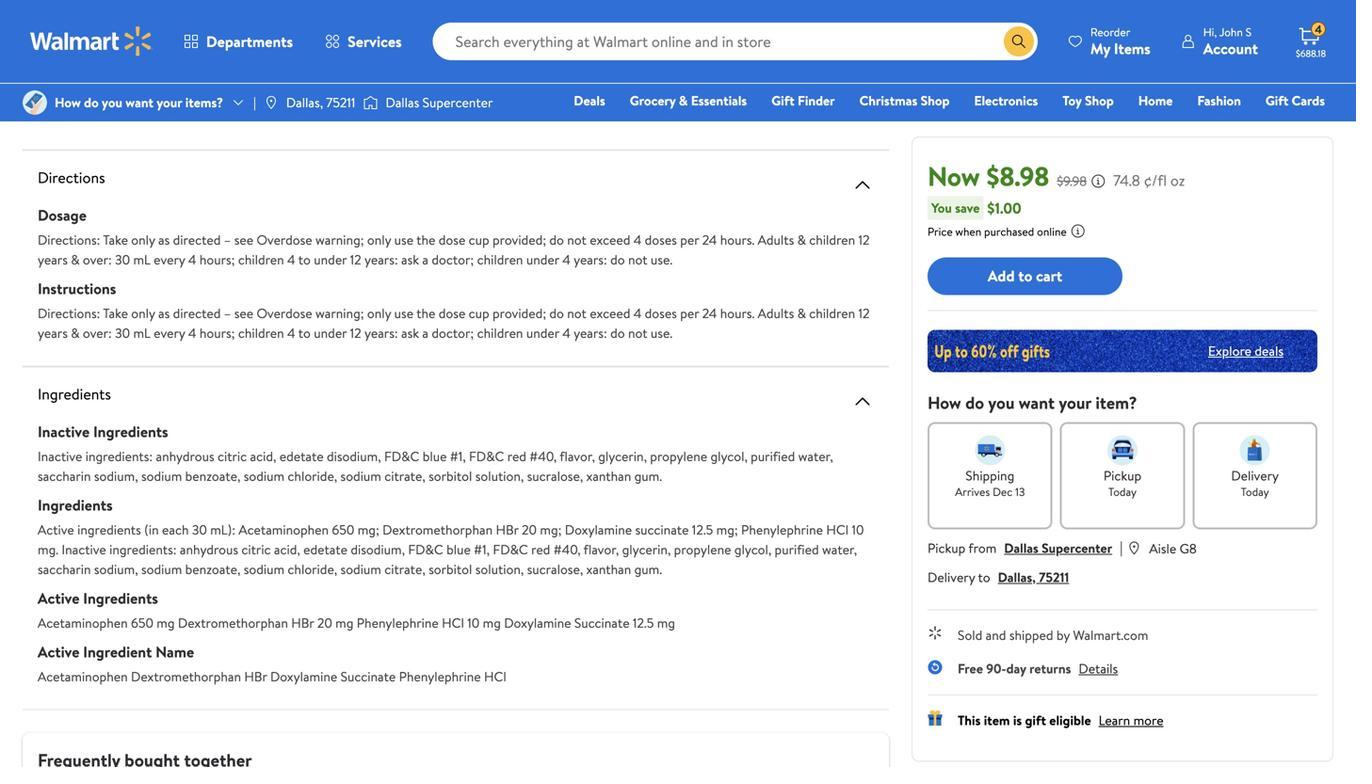 Task type: locate. For each thing, give the bounding box(es) containing it.
sodium, down ingredients
[[94, 560, 138, 579]]

30 down instructions
[[115, 324, 130, 342]]

3 mg from the left
[[483, 614, 501, 633]]

1 vertical spatial active
[[38, 588, 80, 609]]

walmart image
[[30, 26, 153, 57]]

1 horizontal spatial 75211
[[1039, 568, 1069, 587]]

pickup
[[1104, 466, 1142, 485], [928, 539, 966, 557]]

mg
[[157, 614, 175, 633], [335, 614, 354, 633], [483, 614, 501, 633], [657, 614, 675, 633]]

1 vertical spatial sorbitol
[[429, 560, 472, 579]]

0 horizontal spatial pickup
[[928, 539, 966, 557]]

1 see from the top
[[234, 231, 253, 249]]

citric
[[218, 447, 247, 466], [241, 541, 271, 559]]

acetaminophen up ingredient
[[38, 614, 128, 633]]

want left items?
[[126, 93, 154, 112]]

0 vertical spatial hours;
[[200, 251, 235, 269]]

2 as from the top
[[158, 304, 170, 323]]

1 the from the top
[[417, 231, 436, 249]]

0 vertical spatial 20
[[522, 521, 537, 539]]

1 vertical spatial hours.
[[720, 304, 755, 323]]

your left items?
[[157, 93, 182, 112]]

details button
[[1079, 660, 1118, 678]]

2 vertical spatial hcl
[[484, 668, 507, 686]]

shop
[[921, 91, 950, 110], [1085, 91, 1114, 110]]

directions: down instructions
[[38, 304, 100, 323]]

take down instructions
[[103, 304, 128, 323]]

1 vertical spatial citric
[[241, 541, 271, 559]]

take
[[103, 231, 128, 249], [103, 304, 128, 323]]

0 vertical spatial you
[[102, 93, 122, 112]]

saccharin up ingredients
[[38, 467, 91, 486]]

0 horizontal spatial dallas
[[386, 93, 419, 112]]

dallas, down departments
[[286, 93, 323, 112]]

2 24 from the top
[[702, 304, 717, 323]]

0 vertical spatial provided;
[[493, 231, 546, 249]]

0 vertical spatial chloride,
[[288, 467, 337, 486]]

gift inside gift finder link
[[772, 91, 795, 110]]

0 vertical spatial dallas
[[386, 93, 419, 112]]

0 vertical spatial water,
[[798, 447, 833, 466]]

1 take from the top
[[103, 231, 128, 249]]

hbr
[[496, 521, 519, 539], [291, 614, 314, 633], [244, 668, 267, 686]]

dallas, 75211 button
[[998, 568, 1069, 587]]

supercenter inside pickup from dallas supercenter |
[[1042, 539, 1113, 557]]

delivery to dallas, 75211
[[928, 568, 1069, 587]]

0 vertical spatial use
[[394, 231, 414, 249]]

Search search field
[[433, 23, 1038, 60]]

75211 down the 'dallas supercenter' button
[[1039, 568, 1069, 587]]

today inside pickup today
[[1109, 484, 1137, 500]]

1 horizontal spatial gift
[[1266, 91, 1289, 110]]

1 warning; from the top
[[316, 231, 364, 249]]

1 citrate, from the top
[[385, 467, 425, 486]]

name
[[156, 642, 194, 663]]

0 vertical spatial overdose
[[257, 231, 312, 249]]

disodium,
[[327, 447, 381, 466], [351, 541, 405, 559]]

propylene up succinate
[[650, 447, 707, 466]]

today for delivery
[[1241, 484, 1269, 500]]

1 vertical spatial hours;
[[200, 324, 235, 342]]

want for items?
[[126, 93, 154, 112]]

0 vertical spatial years
[[38, 251, 68, 269]]

0 vertical spatial pickup
[[1104, 466, 1142, 485]]

a
[[422, 251, 429, 269], [422, 324, 429, 342]]

12
[[859, 231, 870, 249], [350, 251, 361, 269], [859, 304, 870, 323], [350, 324, 361, 342]]

1 solution, from the top
[[475, 467, 524, 486]]

propylene down succinate
[[674, 541, 731, 559]]

3 active from the top
[[38, 642, 80, 663]]

4
[[1315, 21, 1322, 37], [634, 231, 642, 249], [188, 251, 196, 269], [287, 251, 295, 269], [563, 251, 571, 269], [634, 304, 642, 323], [188, 324, 196, 342], [287, 324, 295, 342], [563, 324, 571, 342]]

2 today from the left
[[1241, 484, 1269, 500]]

supercenter
[[423, 93, 493, 112], [1042, 539, 1113, 557]]

adults
[[758, 231, 794, 249], [758, 304, 794, 323]]

1 horizontal spatial 20
[[522, 521, 537, 539]]

shop right toy
[[1085, 91, 1114, 110]]

over: down instructions
[[83, 324, 112, 342]]

0 vertical spatial sorbitol
[[429, 467, 472, 486]]

gift left the "cards"
[[1266, 91, 1289, 110]]

years down instructions
[[38, 324, 68, 342]]

glycerin, down succinate
[[622, 541, 671, 559]]

0 vertical spatial acetaminophen
[[239, 521, 329, 539]]

0 horizontal spatial your
[[157, 93, 182, 112]]

details
[[1079, 660, 1118, 678]]

1 shop from the left
[[921, 91, 950, 110]]

1 vertical spatial the
[[417, 304, 436, 323]]

24
[[702, 231, 717, 249], [702, 304, 717, 323]]

1 vertical spatial cup
[[469, 304, 489, 323]]

1 vertical spatial disodium,
[[351, 541, 405, 559]]

finder
[[798, 91, 835, 110]]

gift inside gift cards registry
[[1266, 91, 1289, 110]]

active up mg.
[[38, 521, 74, 539]]

to inside add to cart 'button'
[[1019, 266, 1033, 286]]

1 adults from the top
[[758, 231, 794, 249]]

add to cart
[[988, 266, 1063, 286]]

from
[[969, 539, 997, 557]]

0 vertical spatial as
[[158, 231, 170, 249]]

flavor,
[[560, 447, 595, 466], [584, 541, 619, 559]]

1 ask from the top
[[401, 251, 419, 269]]

pickup inside pickup from dallas supercenter |
[[928, 539, 966, 557]]

 image right dallas, 75211 on the top of page
[[363, 93, 378, 112]]

0 horizontal spatial |
[[253, 93, 256, 112]]

take up instructions
[[103, 231, 128, 249]]

your for item?
[[1059, 391, 1092, 415]]

you up intent image for shipping
[[988, 391, 1015, 415]]

0 horizontal spatial today
[[1109, 484, 1137, 500]]

0 horizontal spatial how
[[55, 93, 81, 112]]

active left ingredient
[[38, 642, 80, 663]]

0 vertical spatial citrate,
[[385, 467, 425, 486]]

acid,
[[250, 447, 276, 466], [274, 541, 300, 559]]

today
[[1109, 484, 1137, 500], [1241, 484, 1269, 500]]

0 vertical spatial directed
[[173, 231, 221, 249]]

0 vertical spatial warning;
[[316, 231, 364, 249]]

2 directions: from the top
[[38, 304, 100, 323]]

0 horizontal spatial mg;
[[358, 521, 379, 539]]

acetaminophen right the ml):
[[239, 521, 329, 539]]

anhydrous up each
[[156, 447, 214, 466]]

delivery today
[[1231, 466, 1279, 500]]

1 gum. from the top
[[635, 467, 662, 486]]

walmart.com
[[1073, 626, 1149, 645]]

deals
[[1255, 342, 1284, 360]]

dallas down "services"
[[386, 93, 419, 112]]

succinate
[[574, 614, 630, 633], [341, 668, 396, 686]]

90-
[[986, 660, 1007, 678]]

as
[[158, 231, 170, 249], [158, 304, 170, 323]]

you right 'health'
[[102, 93, 122, 112]]

home link
[[1130, 90, 1182, 111]]

1 a from the top
[[422, 251, 429, 269]]

0 vertical spatial want
[[126, 93, 154, 112]]

1 active from the top
[[38, 521, 74, 539]]

today down intent image for delivery
[[1241, 484, 1269, 500]]

want left item? on the right of the page
[[1019, 391, 1055, 415]]

sold
[[958, 626, 983, 645]]

1 doctor; from the top
[[432, 251, 474, 269]]

home
[[1139, 91, 1173, 110]]

how right the ingredients icon
[[928, 391, 961, 415]]

gift left finder
[[772, 91, 795, 110]]

doxylamine
[[565, 521, 632, 539], [504, 614, 571, 633], [270, 668, 337, 686]]

benzoate, up the ml):
[[185, 467, 241, 486]]

today down intent image for pickup
[[1109, 484, 1137, 500]]

0 vertical spatial your
[[157, 93, 182, 112]]

0 vertical spatial 24
[[702, 231, 717, 249]]

2 take from the top
[[103, 304, 128, 323]]

 image for dallas supercenter
[[363, 93, 378, 112]]

2 provided; from the top
[[493, 304, 546, 323]]

1 vertical spatial directed
[[173, 304, 221, 323]]

chloride,
[[288, 467, 337, 486], [288, 560, 337, 579]]

0 vertical spatial per
[[680, 231, 699, 249]]

1 vertical spatial citrate,
[[385, 560, 425, 579]]

gum. down succinate
[[635, 560, 662, 579]]

1 vertical spatial #40,
[[554, 541, 581, 559]]

acetaminophen down ingredient
[[38, 668, 128, 686]]

1 use. from the top
[[651, 251, 673, 269]]

2 vertical spatial acetaminophen
[[38, 668, 128, 686]]

water,
[[798, 447, 833, 466], [822, 541, 857, 559]]

2 – from the top
[[224, 304, 231, 323]]

1 vertical spatial exceed
[[590, 304, 631, 323]]

saccharin down mg.
[[38, 560, 91, 579]]

overdose
[[257, 231, 312, 249], [257, 304, 312, 323]]

2 chloride, from the top
[[288, 560, 337, 579]]

1 gift from the left
[[772, 91, 795, 110]]

glycerin, up succinate
[[598, 447, 647, 466]]

0 vertical spatial hbr
[[496, 521, 519, 539]]

gift for cards
[[1266, 91, 1289, 110]]

services button
[[309, 19, 418, 64]]

you for how do you want your item?
[[988, 391, 1015, 415]]

0 vertical spatial phenylephrine
[[741, 521, 823, 539]]

you
[[102, 93, 122, 112], [988, 391, 1015, 415]]

dallas, down pickup from dallas supercenter |
[[998, 568, 1036, 587]]

gifting made easy image
[[928, 711, 943, 726]]

1 vertical spatial see
[[234, 304, 253, 323]]

sodium, up ingredients
[[94, 467, 138, 486]]

&
[[679, 91, 688, 110], [797, 231, 806, 249], [71, 251, 80, 269], [797, 304, 806, 323], [71, 324, 80, 342]]

0 horizontal spatial 20
[[317, 614, 332, 633]]

 image left concern at the top of page
[[23, 90, 47, 115]]

1 today from the left
[[1109, 484, 1137, 500]]

2 vertical spatial 30
[[192, 521, 207, 539]]

1 horizontal spatial mg;
[[540, 521, 562, 539]]

1 vertical spatial adults
[[758, 304, 794, 323]]

ml):
[[210, 521, 236, 539]]

acetaminophen
[[239, 521, 329, 539], [38, 614, 128, 633], [38, 668, 128, 686]]

warning;
[[316, 231, 364, 249], [316, 304, 364, 323]]

2 shop from the left
[[1085, 91, 1114, 110]]

1 directions: from the top
[[38, 231, 100, 249]]

over: up instructions
[[83, 251, 112, 269]]

1 horizontal spatial 10
[[852, 521, 864, 539]]

2 benzoate, from the top
[[185, 560, 241, 579]]

delivery for today
[[1231, 466, 1279, 485]]

0 horizontal spatial you
[[102, 93, 122, 112]]

1 doses from the top
[[645, 231, 677, 249]]

12.5
[[692, 521, 713, 539], [633, 614, 654, 633]]

2 hours. from the top
[[720, 304, 755, 323]]

0 vertical spatial –
[[224, 231, 231, 249]]

1 horizontal spatial dallas,
[[998, 568, 1036, 587]]

0 vertical spatial dose
[[439, 231, 466, 249]]

1 as from the top
[[158, 231, 170, 249]]

1 horizontal spatial how
[[928, 391, 961, 415]]

years up instructions
[[38, 251, 68, 269]]

dose
[[439, 231, 466, 249], [439, 304, 466, 323]]

solution,
[[475, 467, 524, 486], [475, 560, 524, 579]]

2 sucralose, from the top
[[527, 560, 583, 579]]

2 saccharin from the top
[[38, 560, 91, 579]]

30 left the ml):
[[192, 521, 207, 539]]

benzoate, down the ml):
[[185, 560, 241, 579]]

ingredients: down (in
[[109, 541, 177, 559]]

 image
[[23, 90, 47, 115], [363, 93, 378, 112]]

directions: down dosage
[[38, 231, 100, 249]]

1 directed from the top
[[173, 231, 221, 249]]

 image
[[264, 95, 279, 110]]

2 gift from the left
[[1266, 91, 1289, 110]]

pickup down intent image for pickup
[[1104, 466, 1142, 485]]

gift finder
[[772, 91, 835, 110]]

1 vertical spatial use
[[394, 304, 414, 323]]

your left item? on the right of the page
[[1059, 391, 1092, 415]]

1 vertical spatial you
[[988, 391, 1015, 415]]

purchased
[[984, 223, 1034, 239]]

2 mg from the left
[[335, 614, 354, 633]]

1 vertical spatial how
[[928, 391, 961, 415]]

 image for how do you want your items?
[[23, 90, 47, 115]]

provided;
[[493, 231, 546, 249], [493, 304, 546, 323]]

0 vertical spatial active
[[38, 521, 74, 539]]

do
[[84, 93, 99, 112], [550, 231, 564, 249], [610, 251, 625, 269], [550, 304, 564, 323], [610, 324, 625, 342], [966, 391, 984, 415]]

delivery down from
[[928, 568, 975, 587]]

and
[[986, 626, 1006, 645]]

how do you want your items?
[[55, 93, 223, 112]]

| right items?
[[253, 93, 256, 112]]

shipped
[[1010, 626, 1054, 645]]

0 horizontal spatial #1,
[[450, 447, 466, 466]]

over:
[[83, 251, 112, 269], [83, 324, 112, 342]]

how left concern at the top of page
[[55, 93, 81, 112]]

dallas
[[386, 93, 419, 112], [1004, 539, 1039, 557]]

0 horizontal spatial 75211
[[326, 93, 356, 112]]

1 vertical spatial 24
[[702, 304, 717, 323]]

2 dose from the top
[[439, 304, 466, 323]]

anhydrous down the ml):
[[180, 541, 238, 559]]

concern
[[85, 81, 141, 102]]

citrate,
[[385, 467, 425, 486], [385, 560, 425, 579]]

1 vertical spatial every
[[154, 324, 185, 342]]

succinate
[[635, 521, 689, 539]]

1 xanthan from the top
[[586, 467, 631, 486]]

ingredients: up ingredients
[[85, 447, 153, 466]]

0 vertical spatial citric
[[218, 447, 247, 466]]

shop right christmas
[[921, 91, 950, 110]]

0 horizontal spatial red
[[507, 447, 526, 466]]

1 vertical spatial doctor;
[[432, 324, 474, 342]]

gum. up succinate
[[635, 467, 662, 486]]

1 horizontal spatial pickup
[[1104, 466, 1142, 485]]

1 years from the top
[[38, 251, 68, 269]]

red
[[507, 447, 526, 466], [531, 541, 550, 559]]

1 vertical spatial pickup
[[928, 539, 966, 557]]

1 vertical spatial want
[[1019, 391, 1055, 415]]

years:
[[365, 251, 398, 269], [574, 251, 607, 269], [365, 324, 398, 342], [574, 324, 607, 342]]

#40,
[[530, 447, 557, 466], [554, 541, 581, 559]]

1 horizontal spatial delivery
[[1231, 466, 1279, 485]]

sorbitol
[[429, 467, 472, 486], [429, 560, 472, 579]]

dallas up dallas, 75211 button
[[1004, 539, 1039, 557]]

1 vertical spatial use.
[[651, 324, 673, 342]]

benzoate,
[[185, 467, 241, 486], [185, 560, 241, 579]]

0 vertical spatial over:
[[83, 251, 112, 269]]

intent image for shipping image
[[975, 435, 1005, 466]]

pickup left from
[[928, 539, 966, 557]]

1 vertical spatial 20
[[317, 614, 332, 633]]

gift for finder
[[772, 91, 795, 110]]

active down mg.
[[38, 588, 80, 609]]

0 horizontal spatial want
[[126, 93, 154, 112]]

30 up instructions
[[115, 251, 130, 269]]

0 horizontal spatial shop
[[921, 91, 950, 110]]

delivery down intent image for delivery
[[1231, 466, 1279, 485]]

75211 down services dropdown button at the left
[[326, 93, 356, 112]]

delivery
[[1231, 466, 1279, 485], [928, 568, 975, 587]]

1 overdose from the top
[[257, 231, 312, 249]]

dallas supercenter button
[[1004, 539, 1113, 557]]

1 vertical spatial dose
[[439, 304, 466, 323]]

directions
[[38, 167, 105, 188]]

departments button
[[168, 19, 309, 64]]

0 horizontal spatial dallas,
[[286, 93, 323, 112]]

2 use from the top
[[394, 304, 414, 323]]

up to sixty percent off deals. shop now. image
[[928, 330, 1318, 372]]

anhydrous
[[156, 447, 214, 466], [180, 541, 238, 559]]

1 cup from the top
[[469, 231, 489, 249]]

mg;
[[358, 521, 379, 539], [540, 521, 562, 539], [716, 521, 738, 539]]

today inside delivery today
[[1241, 484, 1269, 500]]

glycol,
[[711, 447, 748, 466], [735, 541, 772, 559]]

sucralose,
[[527, 467, 583, 486], [527, 560, 583, 579]]

| left the aisle
[[1120, 537, 1123, 558]]



Task type: describe. For each thing, give the bounding box(es) containing it.
directions image
[[852, 174, 874, 196]]

dallas, 75211
[[286, 93, 356, 112]]

& inside 'grocery & essentials' link
[[679, 91, 688, 110]]

shop for toy shop
[[1085, 91, 1114, 110]]

0 vertical spatial supercenter
[[423, 93, 493, 112]]

4 mg from the left
[[657, 614, 675, 633]]

ingredients image
[[852, 390, 874, 413]]

0 horizontal spatial 12.5
[[633, 614, 654, 633]]

1 vertical spatial inactive
[[38, 447, 82, 466]]

2 exceed from the top
[[590, 304, 631, 323]]

now $8.98
[[928, 158, 1050, 195]]

debit
[[1212, 118, 1245, 136]]

1 vertical spatial acid,
[[274, 541, 300, 559]]

aisle
[[1149, 539, 1177, 558]]

how do you want your item?
[[928, 391, 1137, 415]]

2 cup from the top
[[469, 304, 489, 323]]

2 solution, from the top
[[475, 560, 524, 579]]

1 saccharin from the top
[[38, 467, 91, 486]]

Walmart Site-Wide search field
[[433, 23, 1038, 60]]

0 horizontal spatial hcl
[[442, 614, 464, 633]]

1 vertical spatial propylene
[[674, 541, 731, 559]]

2 citrate, from the top
[[385, 560, 425, 579]]

inactive ingredients inactive ingredients: anhydrous citric acid, edetate disodium, fd&c blue #1, fd&c red #40, flavor, glycerin, propylene glycol, purified water, saccharin sodium, sodium benzoate, sodium chloride, sodium citrate, sorbitol solution, sucralose, xanthan gum. ingredients active ingredients (in each 30 ml): acetaminophen 650 mg; dextromethorphan hbr 20 mg; doxylamine succinate 12.5 mg; phenylephrine hcl 10 mg. inactive ingredients: anhydrous citric acid, edetate disodium, fd&c blue #1, fd&c red #40, flavor, glycerin, propylene glycol, purified water, saccharin sodium, sodium benzoate, sodium chloride, sodium citrate, sorbitol solution, sucralose, xanthan gum. active ingredients acetaminophen 650 mg dextromethorphan hbr 20 mg phenylephrine hcl 10 mg doxylamine succinate 12.5 mg active ingredient name acetaminophen dextromethorphan hbr  doxylamine succinate phenylephrine hcl
[[38, 422, 864, 686]]

0 vertical spatial succinate
[[574, 614, 630, 633]]

1 vertical spatial doxylamine
[[504, 614, 571, 633]]

0 vertical spatial acid,
[[250, 447, 276, 466]]

2 vertical spatial inactive
[[62, 541, 106, 559]]

0 vertical spatial 12.5
[[692, 521, 713, 539]]

explore deals
[[1208, 342, 1284, 360]]

intent image for pickup image
[[1108, 435, 1138, 466]]

by
[[1057, 626, 1070, 645]]

when
[[956, 223, 982, 239]]

free 90-day returns details
[[958, 660, 1118, 678]]

deals
[[574, 91, 605, 110]]

oz
[[1171, 170, 1185, 191]]

health concern cold
[[38, 81, 141, 126]]

today for pickup
[[1109, 484, 1137, 500]]

0 vertical spatial propylene
[[650, 447, 707, 466]]

1 horizontal spatial red
[[531, 541, 550, 559]]

1 ml from the top
[[133, 251, 151, 269]]

1 vertical spatial |
[[1120, 537, 1123, 558]]

13
[[1015, 484, 1025, 500]]

one
[[1181, 118, 1209, 136]]

1 vertical spatial glycol,
[[735, 541, 772, 559]]

departments
[[206, 31, 293, 52]]

1 vertical spatial 30
[[115, 324, 130, 342]]

your for items?
[[157, 93, 182, 112]]

2 doctor; from the top
[[432, 324, 474, 342]]

this
[[958, 711, 981, 730]]

1 vertical spatial dextromethorphan
[[178, 614, 288, 633]]

2 warning; from the top
[[316, 304, 364, 323]]

shipping arrives dec 13
[[955, 466, 1025, 500]]

0 vertical spatial edetate
[[279, 447, 324, 466]]

you
[[932, 199, 952, 217]]

learn more about strikethrough prices image
[[1091, 174, 1106, 189]]

1 use from the top
[[394, 231, 414, 249]]

0 vertical spatial glycerin,
[[598, 447, 647, 466]]

0 vertical spatial purified
[[751, 447, 795, 466]]

search icon image
[[1011, 34, 1027, 49]]

1 per from the top
[[680, 231, 699, 249]]

explore
[[1208, 342, 1252, 360]]

0 vertical spatial 650
[[332, 521, 354, 539]]

2 gum. from the top
[[635, 560, 662, 579]]

1 mg; from the left
[[358, 521, 379, 539]]

pickup for pickup from dallas supercenter |
[[928, 539, 966, 557]]

1 vertical spatial 650
[[131, 614, 153, 633]]

2 per from the top
[[680, 304, 699, 323]]

grocery
[[630, 91, 676, 110]]

0 vertical spatial dextromethorphan
[[383, 521, 493, 539]]

delivery for to
[[928, 568, 975, 587]]

walmart+
[[1269, 118, 1325, 136]]

electronics
[[974, 91, 1038, 110]]

2 use. from the top
[[651, 324, 673, 342]]

essentials
[[691, 91, 747, 110]]

0 vertical spatial inactive
[[38, 422, 90, 442]]

74.8 ¢/fl oz you save $1.00
[[932, 170, 1185, 218]]

registry
[[1108, 118, 1156, 136]]

$9.98
[[1057, 172, 1087, 190]]

2 the from the top
[[417, 304, 436, 323]]

0 vertical spatial blue
[[423, 447, 447, 466]]

1 every from the top
[[154, 251, 185, 269]]

g8
[[1180, 539, 1197, 558]]

1 provided; from the top
[[493, 231, 546, 249]]

1 vertical spatial succinate
[[341, 668, 396, 686]]

2 a from the top
[[422, 324, 429, 342]]

1 24 from the top
[[702, 231, 717, 249]]

items
[[1114, 38, 1151, 59]]

0 vertical spatial hcl
[[826, 521, 849, 539]]

eligible
[[1050, 711, 1091, 730]]

dallas supercenter
[[386, 93, 493, 112]]

ingredient
[[83, 642, 152, 663]]

2 sorbitol from the top
[[429, 560, 472, 579]]

toy
[[1063, 91, 1082, 110]]

1 over: from the top
[[83, 251, 112, 269]]

2 hours; from the top
[[200, 324, 235, 342]]

walmart+ link
[[1261, 117, 1334, 137]]

gift cards registry
[[1108, 91, 1325, 136]]

1 – from the top
[[224, 231, 231, 249]]

gift cards link
[[1257, 90, 1334, 111]]

christmas
[[860, 91, 918, 110]]

2 sodium, from the top
[[94, 560, 138, 579]]

0 horizontal spatial 10
[[467, 614, 480, 633]]

pickup from dallas supercenter |
[[928, 537, 1123, 558]]

sold and shipped by walmart.com
[[958, 626, 1149, 645]]

0 horizontal spatial hbr
[[244, 668, 267, 686]]

2 ml from the top
[[133, 324, 151, 342]]

electronics link
[[966, 90, 1047, 111]]

how for how do you want your item?
[[928, 391, 961, 415]]

1 vertical spatial 75211
[[1039, 568, 1069, 587]]

grocery & essentials
[[630, 91, 747, 110]]

2 vertical spatial dextromethorphan
[[131, 668, 241, 686]]

2 directed from the top
[[173, 304, 221, 323]]

now
[[928, 158, 980, 195]]

1 vertical spatial flavor,
[[584, 541, 619, 559]]

1 vertical spatial blue
[[447, 541, 471, 559]]

gift finder link
[[763, 90, 844, 111]]

learn more button
[[1099, 711, 1164, 730]]

1 benzoate, from the top
[[185, 467, 241, 486]]

0 vertical spatial disodium,
[[327, 447, 381, 466]]

1 vertical spatial glycerin,
[[622, 541, 671, 559]]

1 vertical spatial water,
[[822, 541, 857, 559]]

$8.98
[[987, 158, 1050, 195]]

this item is gift eligible learn more
[[958, 711, 1164, 730]]

pickup for pickup today
[[1104, 466, 1142, 485]]

deals link
[[565, 90, 614, 111]]

want for item?
[[1019, 391, 1055, 415]]

item
[[984, 711, 1010, 730]]

0 vertical spatial ingredients:
[[85, 447, 153, 466]]

2 overdose from the top
[[257, 304, 312, 323]]

arrives
[[955, 484, 990, 500]]

1 vertical spatial acetaminophen
[[38, 614, 128, 633]]

1 mg from the left
[[157, 614, 175, 633]]

1 hours; from the top
[[200, 251, 235, 269]]

is
[[1013, 711, 1022, 730]]

0 vertical spatial #40,
[[530, 447, 557, 466]]

30 inside the inactive ingredients inactive ingredients: anhydrous citric acid, edetate disodium, fd&c blue #1, fd&c red #40, flavor, glycerin, propylene glycol, purified water, saccharin sodium, sodium benzoate, sodium chloride, sodium citrate, sorbitol solution, sucralose, xanthan gum. ingredients active ingredients (in each 30 ml): acetaminophen 650 mg; dextromethorphan hbr 20 mg; doxylamine succinate 12.5 mg; phenylephrine hcl 10 mg. inactive ingredients: anhydrous citric acid, edetate disodium, fd&c blue #1, fd&c red #40, flavor, glycerin, propylene glycol, purified water, saccharin sodium, sodium benzoate, sodium chloride, sodium citrate, sorbitol solution, sucralose, xanthan gum. active ingredients acetaminophen 650 mg dextromethorphan hbr 20 mg phenylephrine hcl 10 mg doxylamine succinate 12.5 mg active ingredient name acetaminophen dextromethorphan hbr  doxylamine succinate phenylephrine hcl
[[192, 521, 207, 539]]

dallas inside pickup from dallas supercenter |
[[1004, 539, 1039, 557]]

1 sorbitol from the top
[[429, 467, 472, 486]]

how for how do you want your items?
[[55, 93, 81, 112]]

1 sucralose, from the top
[[527, 467, 583, 486]]

2 see from the top
[[234, 304, 253, 323]]

(in
[[144, 521, 159, 539]]

0 vertical spatial glycol,
[[711, 447, 748, 466]]

reorder my items
[[1091, 24, 1151, 59]]

legal information image
[[1071, 223, 1086, 239]]

explore deals link
[[1201, 334, 1291, 368]]

1 horizontal spatial hcl
[[484, 668, 507, 686]]

1 hours. from the top
[[720, 231, 755, 249]]

1 vertical spatial #1,
[[474, 541, 490, 559]]

hi, john s account
[[1204, 24, 1258, 59]]

3 mg; from the left
[[716, 521, 738, 539]]

2 vertical spatial phenylephrine
[[399, 668, 481, 686]]

2 horizontal spatial hbr
[[496, 521, 519, 539]]

0 vertical spatial 30
[[115, 251, 130, 269]]

fashion link
[[1189, 90, 1250, 111]]

2 every from the top
[[154, 324, 185, 342]]

2 ask from the top
[[401, 324, 419, 342]]

1 sodium, from the top
[[94, 467, 138, 486]]

0 vertical spatial dallas,
[[286, 93, 323, 112]]

my
[[1091, 38, 1111, 59]]

1 vertical spatial ingredients:
[[109, 541, 177, 559]]

0 vertical spatial |
[[253, 93, 256, 112]]

1 dose from the top
[[439, 231, 466, 249]]

add to cart button
[[928, 257, 1123, 295]]

cards
[[1292, 91, 1325, 110]]

save
[[955, 199, 980, 217]]

items?
[[185, 93, 223, 112]]

cold
[[38, 107, 65, 126]]

fashion
[[1198, 91, 1241, 110]]

cart
[[1036, 266, 1063, 286]]

$1.00
[[988, 198, 1022, 218]]

returns
[[1030, 660, 1071, 678]]

free
[[958, 660, 983, 678]]

2 xanthan from the top
[[586, 560, 631, 579]]

74.8
[[1114, 170, 1140, 191]]

account
[[1204, 38, 1258, 59]]

dosage
[[38, 205, 87, 226]]

learn
[[1099, 711, 1131, 730]]

shop for christmas shop
[[921, 91, 950, 110]]

2 mg; from the left
[[540, 521, 562, 539]]

2 active from the top
[[38, 588, 80, 609]]

0 vertical spatial doxylamine
[[565, 521, 632, 539]]

shipping
[[966, 466, 1015, 485]]

reorder
[[1091, 24, 1131, 40]]

2 vertical spatial doxylamine
[[270, 668, 337, 686]]

1 vertical spatial phenylephrine
[[357, 614, 439, 633]]

christmas shop
[[860, 91, 950, 110]]

ingredients
[[77, 521, 141, 539]]

2 over: from the top
[[83, 324, 112, 342]]

dec
[[993, 484, 1013, 500]]

hi,
[[1204, 24, 1217, 40]]

1 chloride, from the top
[[288, 467, 337, 486]]

1 vertical spatial purified
[[775, 541, 819, 559]]

1 vertical spatial edetate
[[303, 541, 348, 559]]

aisle g8
[[1149, 539, 1197, 558]]

you for how do you want your items?
[[102, 93, 122, 112]]

0 vertical spatial flavor,
[[560, 447, 595, 466]]

christmas shop link
[[851, 90, 958, 111]]

each
[[162, 521, 189, 539]]

$688.18
[[1296, 47, 1326, 60]]

1 vertical spatial anhydrous
[[180, 541, 238, 559]]

0 vertical spatial anhydrous
[[156, 447, 214, 466]]

john
[[1220, 24, 1243, 40]]

¢/fl
[[1144, 170, 1167, 191]]

price
[[928, 223, 953, 239]]

s
[[1246, 24, 1252, 40]]

intent image for delivery image
[[1240, 435, 1270, 466]]

2 doses from the top
[[645, 304, 677, 323]]

2 adults from the top
[[758, 304, 794, 323]]

grocery & essentials link
[[621, 90, 756, 111]]

1 vertical spatial hbr
[[291, 614, 314, 633]]

dosage directions: take only as directed – see overdose warning; only use the dose cup provided; do not exceed 4 doses per 24 hours. adults & children 12 years & over: 30 ml every 4 hours; children 4 to under 12 years: ask a doctor; children under 4 years: do not use. instructions directions: take only as directed – see overdose warning; only use the dose cup provided; do not exceed 4 doses per 24 hours. adults & children 12 years & over: 30 ml every 4 hours; children 4 to under 12 years: ask a doctor; children under 4 years: do not use.
[[38, 205, 870, 342]]

pickup today
[[1104, 466, 1142, 500]]

1 exceed from the top
[[590, 231, 631, 249]]

2 years from the top
[[38, 324, 68, 342]]



Task type: vqa. For each thing, say whether or not it's contained in the screenshot.
2nd "benzoate," from the top of the Inactive Ingredients Inactive ingredients: anhydrous citric acid, edetate disodium, FD&C blue #1, FD&C red #40, flavor, glycerin, propylene glycol, purified water, saccharin sodium, sodium benzoate, sodium chloride, sodium citrate, sorbitol solution, sucralose, xanthan gum. Ingredients Active ingredients (in each 30 mL): Acetaminophen 650 mg; Dextromethorphan HBr 20 mg; Doxylamine succinate 12.5 mg; Phenylephrine HCl 10 mg. Inactive ingredients: anhydrous citric acid, edetate disodium, FD&C blue #1, FD&C red #40, flavor, glycerin, propylene glycol, purified water, saccharin sodium, sodium benzoate, sodium chloride, sodium citrate, sorbitol solution, sucralose, xanthan gum. Active Ingredients Acetaminophen 650 mg Dextromethorphan HBr 20 mg Phenylephrine HCl 10 mg Doxylamine Succinate 12.5 mg Active Ingredient Name Acetaminophen Dextromethorphan HBr  Doxylamine Succinate Phenylephrine HCl
yes



